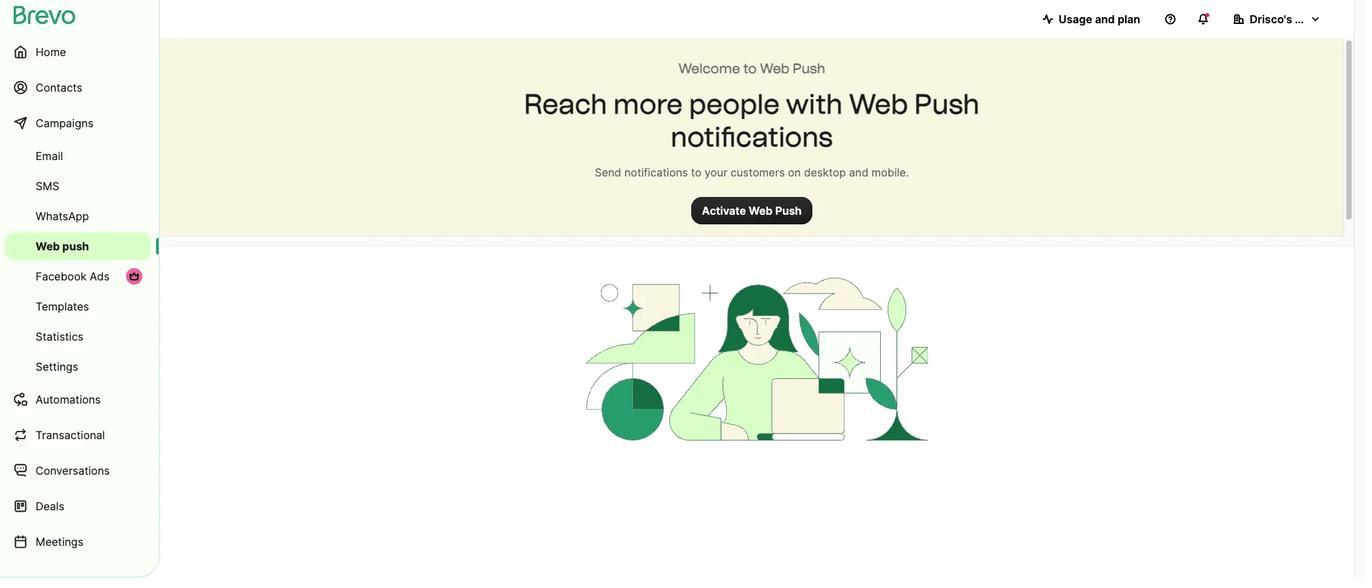 Task type: locate. For each thing, give the bounding box(es) containing it.
web left push
[[36, 240, 60, 253]]

1 vertical spatial notifications
[[625, 166, 688, 179]]

web inside activate web push button
[[749, 204, 773, 218]]

and left plan
[[1095, 12, 1115, 26]]

drisco's drinks
[[1250, 12, 1329, 26]]

email link
[[5, 142, 151, 170]]

conversations link
[[5, 455, 151, 487]]

to
[[743, 60, 757, 77], [691, 166, 702, 179]]

.
[[906, 166, 909, 179]]

and
[[1095, 12, 1115, 26], [849, 166, 869, 179]]

web right with
[[849, 88, 908, 120]]

push inside reach more people with web push notifications
[[915, 88, 980, 120]]

1 vertical spatial push
[[915, 88, 980, 120]]

sms
[[36, 179, 59, 193]]

0 horizontal spatial and
[[849, 166, 869, 179]]

usage and plan
[[1059, 12, 1141, 26]]

contacts link
[[5, 71, 151, 104]]

home link
[[5, 36, 151, 68]]

campaigns
[[36, 116, 94, 130]]

push inside button
[[775, 204, 802, 218]]

usage
[[1059, 12, 1093, 26]]

web inside reach more people with web push notifications
[[849, 88, 908, 120]]

notifications inside reach more people with web push notifications
[[671, 120, 833, 153]]

1 vertical spatial and
[[849, 166, 869, 179]]

activate
[[702, 204, 746, 218]]

automations link
[[5, 383, 151, 416]]

sms link
[[5, 173, 151, 200]]

web push
[[36, 240, 89, 253]]

1 vertical spatial to
[[691, 166, 702, 179]]

0 horizontal spatial to
[[691, 166, 702, 179]]

send notifications to your customers on desktop and mobile .
[[595, 166, 909, 179]]

meetings link
[[5, 526, 151, 559]]

facebook
[[36, 270, 87, 283]]

to left your at the right top of page
[[691, 166, 702, 179]]

notifications right send
[[625, 166, 688, 179]]

to up people
[[743, 60, 757, 77]]

web push link
[[5, 233, 151, 260]]

web up with
[[760, 60, 790, 77]]

deals link
[[5, 490, 151, 523]]

notifications
[[671, 120, 833, 153], [625, 166, 688, 179]]

1 horizontal spatial and
[[1095, 12, 1115, 26]]

0 vertical spatial to
[[743, 60, 757, 77]]

push
[[793, 60, 826, 77], [915, 88, 980, 120], [775, 204, 802, 218]]

meetings
[[36, 535, 83, 549]]

0 vertical spatial and
[[1095, 12, 1115, 26]]

email
[[36, 149, 63, 163]]

on
[[788, 166, 801, 179]]

transactional link
[[5, 419, 151, 452]]

web
[[760, 60, 790, 77], [849, 88, 908, 120], [749, 204, 773, 218], [36, 240, 60, 253]]

and left mobile
[[849, 166, 869, 179]]

with
[[786, 88, 843, 120]]

conversations
[[36, 464, 110, 478]]

left___rvooi image
[[129, 271, 140, 282]]

web right activate
[[749, 204, 773, 218]]

0 vertical spatial notifications
[[671, 120, 833, 153]]

notifications up send notifications to your customers on desktop and mobile .
[[671, 120, 833, 153]]

2 vertical spatial push
[[775, 204, 802, 218]]

home
[[36, 45, 66, 59]]

usage and plan button
[[1031, 5, 1151, 33]]

customers
[[731, 166, 785, 179]]



Task type: vqa. For each thing, say whether or not it's contained in the screenshot.
THE SMS link
yes



Task type: describe. For each thing, give the bounding box(es) containing it.
reach
[[524, 88, 607, 120]]

activate web push button
[[691, 197, 813, 225]]

mobile
[[872, 166, 906, 179]]

people
[[689, 88, 780, 120]]

automations
[[36, 393, 101, 407]]

facebook ads link
[[5, 263, 151, 290]]

statistics link
[[5, 323, 151, 351]]

statistics
[[36, 330, 83, 344]]

activate web push
[[702, 204, 802, 218]]

reach more people with web push notifications
[[524, 88, 980, 153]]

push
[[62, 240, 89, 253]]

welcome to web push
[[679, 60, 826, 77]]

welcome
[[679, 60, 740, 77]]

deals
[[36, 500, 64, 513]]

and inside button
[[1095, 12, 1115, 26]]

1 horizontal spatial to
[[743, 60, 757, 77]]

contacts
[[36, 81, 82, 94]]

ads
[[90, 270, 110, 283]]

send
[[595, 166, 621, 179]]

facebook ads
[[36, 270, 110, 283]]

desktop
[[804, 166, 846, 179]]

web inside web push link
[[36, 240, 60, 253]]

plan
[[1118, 12, 1141, 26]]

drinks
[[1295, 12, 1329, 26]]

whatsapp
[[36, 209, 89, 223]]

more
[[614, 88, 683, 120]]

whatsapp link
[[5, 203, 151, 230]]

your
[[705, 166, 728, 179]]

templates
[[36, 300, 89, 314]]

drisco's drinks button
[[1223, 5, 1332, 33]]

0 vertical spatial push
[[793, 60, 826, 77]]

transactional
[[36, 429, 105, 442]]

drisco's
[[1250, 12, 1293, 26]]

campaigns link
[[5, 107, 151, 140]]

settings
[[36, 360, 78, 374]]

settings link
[[5, 353, 151, 381]]

templates link
[[5, 293, 151, 320]]



